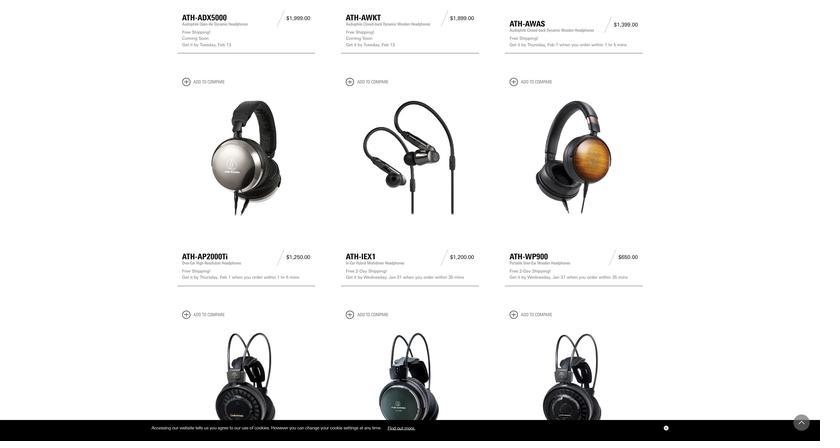 Task type: vqa. For each thing, say whether or not it's contained in the screenshot.
"Only"
no



Task type: locate. For each thing, give the bounding box(es) containing it.
1 horizontal spatial day
[[524, 269, 531, 273]]

mins down $650.00
[[619, 275, 628, 280]]

0 horizontal spatial 13
[[226, 42, 231, 47]]

1 day from the left
[[360, 269, 367, 273]]

headphones inside ath-adx5000 audiophile open-air dynamic headphones
[[229, 22, 248, 26]]

0 horizontal spatial thursday,
[[200, 275, 219, 280]]

ath- for wp900
[[510, 252, 525, 261]]

1 13 from the left
[[226, 42, 231, 47]]

2 31 from the left
[[561, 275, 566, 280]]

$1,399.00
[[614, 22, 638, 28]]

jan down ath-iex1 in-ear hybrid multidriver headphones
[[389, 275, 396, 280]]

ath- for iex1
[[346, 252, 362, 261]]

0 vertical spatial free shipping! get it by thursday, feb 1 when you order within 1 hr 5 mins
[[510, 36, 627, 47]]

wednesday, down multidriver
[[364, 275, 388, 280]]

shipping! down multidriver
[[369, 269, 387, 273]]

by
[[194, 42, 199, 47], [358, 42, 363, 47], [522, 42, 526, 47], [194, 275, 199, 280], [358, 275, 363, 280], [522, 275, 526, 280]]

0 horizontal spatial wednesday,
[[364, 275, 388, 280]]

1 horizontal spatial 35
[[613, 275, 617, 280]]

day down hybrid
[[360, 269, 367, 273]]

ath- inside ath-iex1 in-ear hybrid multidriver headphones
[[346, 252, 362, 261]]

1 horizontal spatial free 2 -day shipping! get it by wednesday, jan 31 when you order within 35 mins
[[510, 269, 628, 280]]

0 horizontal spatial wooden
[[398, 22, 410, 26]]

our left use
[[234, 425, 241, 431]]

jan for ath-wp900
[[553, 275, 560, 280]]

headphones inside ath-iex1 in-ear hybrid multidriver headphones
[[385, 261, 405, 265]]

1 horizontal spatial soon
[[363, 36, 373, 41]]

headphones for ath-ap2000ti
[[222, 261, 241, 265]]

2 free 2 -day shipping! get it by wednesday, jan 31 when you order within 35 mins from the left
[[510, 269, 628, 280]]

2 horizontal spatial ear
[[532, 261, 537, 265]]

5 down the $1,399.00
[[614, 42, 616, 47]]

back
[[375, 22, 382, 26], [539, 28, 546, 33]]

free shipping! get it by thursday, feb 1 when you order within 1 hr 5 mins down resolution
[[182, 269, 299, 280]]

resolution
[[205, 261, 221, 265]]

ear inside ath-iex1 in-ear hybrid multidriver headphones
[[350, 261, 355, 265]]

our
[[172, 425, 178, 431], [234, 425, 241, 431]]

add for add to compare button for the ath wp900 image on the top right
[[521, 79, 529, 85]]

shipping! down awas
[[520, 36, 538, 41]]

wooden for ath-awkt
[[398, 22, 410, 26]]

closed- for awas
[[527, 28, 539, 33]]

13
[[226, 42, 231, 47], [390, 42, 395, 47]]

dynamic right awas
[[547, 28, 560, 33]]

1 vertical spatial hr
[[281, 275, 285, 280]]

wednesday, for wp900
[[528, 275, 552, 280]]

by down ath-adx5000 audiophile open-air dynamic headphones
[[194, 42, 199, 47]]

cookies.
[[255, 425, 270, 431]]

0 horizontal spatial audiophile
[[182, 22, 199, 26]]

1 31 from the left
[[397, 275, 402, 280]]

0 vertical spatial wooden
[[398, 22, 410, 26]]

soon for awkt
[[363, 36, 373, 41]]

1 horizontal spatial free shipping! coming soon get it by tuesday, feb 13
[[346, 30, 395, 47]]

2 for wp900
[[520, 269, 522, 273]]

0 horizontal spatial day
[[360, 269, 367, 273]]

tuesday,
[[200, 42, 217, 47], [364, 42, 381, 47]]

audiophile for awkt
[[346, 22, 363, 26]]

1 vertical spatial closed-
[[527, 28, 539, 33]]

0 horizontal spatial dynamic
[[214, 22, 228, 26]]

2 ear from the left
[[350, 261, 355, 265]]

2 13 from the left
[[390, 42, 395, 47]]

order
[[580, 42, 591, 47], [252, 275, 263, 280], [424, 275, 434, 280], [588, 275, 598, 280]]

over- inside ath-wp900 portable over-ear wooden headphones
[[524, 261, 532, 265]]

ath- inside ath-awas audiophile closed-back dynamic wooden headphones
[[510, 19, 525, 29]]

2 horizontal spatial dynamic
[[547, 28, 560, 33]]

31 down ath-wp900 portable over-ear wooden headphones
[[561, 275, 566, 280]]

thursday, down awas
[[528, 42, 547, 47]]

hr
[[609, 42, 613, 47], [281, 275, 285, 280]]

2 35 from the left
[[613, 275, 617, 280]]

0 horizontal spatial 35
[[449, 275, 454, 280]]

ath-
[[182, 13, 198, 22], [346, 13, 362, 22], [510, 19, 525, 29], [182, 252, 198, 261], [346, 252, 362, 261], [510, 252, 525, 261]]

however
[[271, 425, 288, 431]]

wednesday,
[[364, 275, 388, 280], [528, 275, 552, 280]]

1 free shipping! coming soon get it by tuesday, feb 13 from the left
[[182, 30, 231, 47]]

our left "website"
[[172, 425, 178, 431]]

1 horizontal spatial thursday,
[[528, 42, 547, 47]]

1 tuesday, from the left
[[200, 42, 217, 47]]

by down hybrid
[[358, 275, 363, 280]]

ath ad900x image
[[182, 324, 311, 441]]

dynamic
[[214, 22, 228, 26], [383, 22, 397, 26], [547, 28, 560, 33]]

headphones
[[229, 22, 248, 26], [411, 22, 431, 26], [575, 28, 594, 33], [222, 261, 241, 265], [385, 261, 405, 265], [551, 261, 571, 265]]

1 35 from the left
[[449, 275, 454, 280]]

over- inside ath-ap2000ti over-ear high-resolution headphones
[[182, 261, 190, 265]]

wednesday, down ath-wp900 portable over-ear wooden headphones
[[528, 275, 552, 280]]

dynamic inside ath-adx5000 audiophile open-air dynamic headphones
[[214, 22, 228, 26]]

1 horizontal spatial 2
[[520, 269, 522, 273]]

1 horizontal spatial ear
[[350, 261, 355, 265]]

feb
[[218, 42, 225, 47], [382, 42, 389, 47], [548, 42, 555, 47], [220, 275, 227, 280]]

back for awkt
[[375, 22, 382, 26]]

audiophile inside ath-awas audiophile closed-back dynamic wooden headphones
[[510, 28, 527, 33]]

ath- for ap2000ti
[[182, 252, 198, 261]]

1 horizontal spatial tuesday,
[[364, 42, 381, 47]]

ath- inside ath-wp900 portable over-ear wooden headphones
[[510, 252, 525, 261]]

2 down the portable
[[520, 269, 522, 273]]

accessing
[[152, 425, 171, 431]]

agree
[[218, 425, 228, 431]]

2 over- from the left
[[524, 261, 532, 265]]

2 coming from the left
[[346, 36, 361, 41]]

2
[[356, 269, 358, 273], [520, 269, 522, 273]]

0 horizontal spatial free shipping! get it by thursday, feb 1 when you order within 1 hr 5 mins
[[182, 269, 299, 280]]

wooden inside ath-awkt audiophile closed-back dynamic wooden headphones
[[398, 22, 410, 26]]

1 horizontal spatial wednesday,
[[528, 275, 552, 280]]

jan
[[389, 275, 396, 280], [553, 275, 560, 280]]

change
[[305, 425, 320, 431]]

headphones inside ath-awkt audiophile closed-back dynamic wooden headphones
[[411, 22, 431, 26]]

1 soon from the left
[[199, 36, 209, 41]]

add to compare
[[194, 79, 225, 85], [357, 79, 389, 85], [521, 79, 553, 85], [194, 312, 225, 317], [357, 312, 389, 317], [521, 312, 553, 317]]

- down the portable
[[522, 269, 524, 273]]

0 horizontal spatial coming
[[182, 36, 198, 41]]

dynamic inside ath-awkt audiophile closed-back dynamic wooden headphones
[[383, 22, 397, 26]]

1 wednesday, from the left
[[364, 275, 388, 280]]

2 vertical spatial wooden
[[538, 261, 550, 265]]

wooden for ath-awas
[[561, 28, 574, 33]]

closed-
[[364, 22, 375, 26], [527, 28, 539, 33]]

to for add to compare button associated with ath ad700x image
[[530, 312, 534, 317]]

5
[[614, 42, 616, 47], [286, 275, 289, 280]]

-
[[358, 269, 360, 273], [522, 269, 524, 273]]

ear left hybrid
[[350, 261, 355, 265]]

audiophile inside ath-awkt audiophile closed-back dynamic wooden headphones
[[346, 22, 363, 26]]

1 coming from the left
[[182, 36, 198, 41]]

audiophile for awas
[[510, 28, 527, 33]]

add to compare for add to compare button corresponding to ath a990z image at the bottom
[[357, 312, 389, 317]]

ath- inside ath-adx5000 audiophile open-air dynamic headphones
[[182, 13, 198, 22]]

free
[[182, 30, 191, 35], [346, 30, 355, 35], [510, 36, 519, 41], [182, 269, 191, 273], [346, 269, 355, 273], [510, 269, 519, 273]]

tells
[[195, 425, 203, 431]]

dynamic for adx5000
[[214, 22, 228, 26]]

to
[[202, 79, 207, 85], [366, 79, 370, 85], [530, 79, 534, 85], [202, 312, 207, 317], [366, 312, 370, 317], [530, 312, 534, 317], [230, 425, 233, 431]]

1 horizontal spatial dynamic
[[383, 22, 397, 26]]

1 vertical spatial back
[[539, 28, 546, 33]]

ath- for awas
[[510, 19, 525, 29]]

2 - from the left
[[522, 269, 524, 273]]

2 wednesday, from the left
[[528, 275, 552, 280]]

ath iex1 image
[[346, 91, 474, 220]]

find out more.
[[388, 425, 416, 431]]

back inside ath-awas audiophile closed-back dynamic wooden headphones
[[539, 28, 546, 33]]

31 down ath-iex1 in-ear hybrid multidriver headphones
[[397, 275, 402, 280]]

1 jan from the left
[[389, 275, 396, 280]]

0 horizontal spatial soon
[[199, 36, 209, 41]]

add to compare button for ath ad900x image
[[182, 311, 225, 319]]

add
[[194, 79, 201, 85], [357, 79, 365, 85], [521, 79, 529, 85], [194, 312, 201, 317], [357, 312, 365, 317], [521, 312, 529, 317]]

1 horizontal spatial over-
[[524, 261, 532, 265]]

cookie
[[330, 425, 343, 431]]

13 down ath-adx5000 audiophile open-air dynamic headphones
[[226, 42, 231, 47]]

ath- inside ath-awkt audiophile closed-back dynamic wooden headphones
[[346, 13, 362, 22]]

1 - from the left
[[358, 269, 360, 273]]

within
[[592, 42, 604, 47], [264, 275, 276, 280], [435, 275, 447, 280], [599, 275, 611, 280]]

to for add to compare button corresponding to ath a990z image at the bottom
[[366, 312, 370, 317]]

get
[[182, 42, 189, 47], [346, 42, 353, 47], [510, 42, 517, 47], [182, 275, 189, 280], [346, 275, 353, 280], [510, 275, 517, 280]]

free shipping! coming soon get it by tuesday, feb 13 down awkt
[[346, 30, 395, 47]]

headphones inside ath-wp900 portable over-ear wooden headphones
[[551, 261, 571, 265]]

1 ear from the left
[[190, 261, 195, 265]]

thursday,
[[528, 42, 547, 47], [200, 275, 219, 280]]

0 horizontal spatial free shipping! coming soon get it by tuesday, feb 13
[[182, 30, 231, 47]]

feb down ath-awas audiophile closed-back dynamic wooden headphones
[[548, 42, 555, 47]]

1 horizontal spatial -
[[522, 269, 524, 273]]

dynamic for awkt
[[383, 22, 397, 26]]

us
[[204, 425, 209, 431]]

0 horizontal spatial -
[[358, 269, 360, 273]]

over- left high-
[[182, 261, 190, 265]]

shipping! down open- at top
[[192, 30, 211, 35]]

you
[[572, 42, 579, 47], [244, 275, 251, 280], [415, 275, 423, 280], [579, 275, 586, 280], [210, 425, 217, 431], [289, 425, 296, 431]]

add to compare button for ath iex1 image
[[346, 78, 389, 86]]

adx5000
[[198, 13, 227, 22]]

1 horizontal spatial 31
[[561, 275, 566, 280]]

1 horizontal spatial back
[[539, 28, 546, 33]]

0 horizontal spatial closed-
[[364, 22, 375, 26]]

accessing our website tells us you agree to our use of cookies. however you can change your cookie settings at any time.
[[152, 425, 383, 431]]

2 soon from the left
[[363, 36, 373, 41]]

2 jan from the left
[[553, 275, 560, 280]]

0 horizontal spatial tuesday,
[[200, 42, 217, 47]]

ath-adx5000 audiophile open-air dynamic headphones
[[182, 13, 248, 26]]

ear right the portable
[[532, 261, 537, 265]]

0 horizontal spatial 2
[[356, 269, 358, 273]]

3 ear from the left
[[532, 261, 537, 265]]

free shipping! get it by thursday, feb 1 when you order within 1 hr 5 mins
[[510, 36, 627, 47], [182, 269, 299, 280]]

iex1
[[362, 252, 376, 261]]

1 horizontal spatial jan
[[553, 275, 560, 280]]

1 2 from the left
[[356, 269, 358, 273]]

wooden inside ath-awas audiophile closed-back dynamic wooden headphones
[[561, 28, 574, 33]]

0 horizontal spatial free 2 -day shipping! get it by wednesday, jan 31 when you order within 35 mins
[[346, 269, 464, 280]]

add for add to compare button related to ath ad900x image
[[194, 312, 201, 317]]

1 horizontal spatial coming
[[346, 36, 361, 41]]

1 over- from the left
[[182, 261, 190, 265]]

cross image
[[665, 427, 667, 430]]

0 vertical spatial 5
[[614, 42, 616, 47]]

$1,899.00
[[450, 15, 474, 21]]

ath wp900 image
[[510, 91, 638, 220]]

ear left high-
[[190, 261, 195, 265]]

0 vertical spatial closed-
[[364, 22, 375, 26]]

35
[[449, 275, 454, 280], [613, 275, 617, 280]]

1 horizontal spatial 13
[[390, 42, 395, 47]]

1
[[556, 42, 559, 47], [605, 42, 608, 47], [228, 275, 231, 280], [277, 275, 280, 280]]

dynamic right awkt
[[383, 22, 397, 26]]

website
[[180, 425, 194, 431]]

audiophile for adx5000
[[182, 22, 199, 26]]

ear
[[190, 261, 195, 265], [350, 261, 355, 265], [532, 261, 537, 265]]

by down awkt
[[358, 42, 363, 47]]

ath- for adx5000
[[182, 13, 198, 22]]

when
[[560, 42, 571, 47], [232, 275, 243, 280], [403, 275, 414, 280], [567, 275, 578, 280]]

settings
[[344, 425, 359, 431]]

add to compare for add to compare button associated with ath ad700x image
[[521, 312, 553, 317]]

divider line image for ath-adx5000
[[275, 10, 287, 26]]

divider line image for ath-wp900
[[607, 249, 619, 265]]

headphones inside ath-awas audiophile closed-back dynamic wooden headphones
[[575, 28, 594, 33]]

soon down awkt
[[363, 36, 373, 41]]

audiophile
[[182, 22, 199, 26], [346, 22, 363, 26], [510, 28, 527, 33]]

1 horizontal spatial 5
[[614, 42, 616, 47]]

free shipping! coming soon get it by tuesday, feb 13
[[182, 30, 231, 47], [346, 30, 395, 47]]

dynamic for awas
[[547, 28, 560, 33]]

add to compare button for ath a990z image at the bottom
[[346, 311, 389, 319]]

0 horizontal spatial jan
[[389, 275, 396, 280]]

free shipping! coming soon get it by tuesday, feb 13 down open- at top
[[182, 30, 231, 47]]

ear for ap2000ti
[[190, 261, 195, 265]]

2 day from the left
[[524, 269, 531, 273]]

mins
[[618, 42, 627, 47], [290, 275, 299, 280], [455, 275, 464, 280], [619, 275, 628, 280]]

1 vertical spatial wooden
[[561, 28, 574, 33]]

0 vertical spatial thursday,
[[528, 42, 547, 47]]

13 down ath-awkt audiophile closed-back dynamic wooden headphones
[[390, 42, 395, 47]]

closed- inside ath-awkt audiophile closed-back dynamic wooden headphones
[[364, 22, 375, 26]]

2 free shipping! coming soon get it by tuesday, feb 13 from the left
[[346, 30, 395, 47]]

ear inside ath-ap2000ti over-ear high-resolution headphones
[[190, 261, 195, 265]]

shipping!
[[192, 30, 211, 35], [356, 30, 374, 35], [520, 36, 538, 41], [192, 269, 211, 273], [369, 269, 387, 273], [532, 269, 551, 273]]

add to compare button for the ath wp900 image on the top right
[[510, 78, 553, 86]]

- down hybrid
[[358, 269, 360, 273]]

0 vertical spatial back
[[375, 22, 382, 26]]

0 horizontal spatial over-
[[182, 261, 190, 265]]

wednesday, for iex1
[[364, 275, 388, 280]]

use
[[242, 425, 249, 431]]

day
[[360, 269, 367, 273], [524, 269, 531, 273]]

1 vertical spatial 5
[[286, 275, 289, 280]]

tuesday, for awkt
[[364, 42, 381, 47]]

soon
[[199, 36, 209, 41], [363, 36, 373, 41]]

0 horizontal spatial back
[[375, 22, 382, 26]]

headphones inside ath-ap2000ti over-ear high-resolution headphones
[[222, 261, 241, 265]]

1 horizontal spatial audiophile
[[346, 22, 363, 26]]

dynamic inside ath-awas audiophile closed-back dynamic wooden headphones
[[547, 28, 560, 33]]

35 for wp900
[[613, 275, 617, 280]]

0 horizontal spatial our
[[172, 425, 178, 431]]

to for add to compare button associated with ath ap2000ti image
[[202, 79, 207, 85]]

divider line image
[[275, 10, 287, 26], [439, 10, 450, 26], [603, 17, 614, 33], [275, 249, 287, 265], [439, 249, 450, 265], [607, 249, 619, 265]]

1 horizontal spatial closed-
[[527, 28, 539, 33]]

31
[[397, 275, 402, 280], [561, 275, 566, 280]]

free shipping! get it by thursday, feb 1 when you order within 1 hr 5 mins down ath-awas audiophile closed-back dynamic wooden headphones
[[510, 36, 627, 47]]

hybrid
[[356, 261, 366, 265]]

1 horizontal spatial hr
[[609, 42, 613, 47]]

day down wp900 at the right bottom of page
[[524, 269, 531, 273]]

1 free 2 -day shipping! get it by wednesday, jan 31 when you order within 35 mins from the left
[[346, 269, 464, 280]]

1 vertical spatial thursday,
[[200, 275, 219, 280]]

wooden
[[398, 22, 410, 26], [561, 28, 574, 33], [538, 261, 550, 265]]

0 horizontal spatial hr
[[281, 275, 285, 280]]

more.
[[404, 425, 416, 431]]

31 for ath-wp900
[[561, 275, 566, 280]]

compare for add to compare button related to ath ad900x image
[[208, 312, 225, 317]]

find
[[388, 425, 396, 431]]

0 horizontal spatial 31
[[397, 275, 402, 280]]

add to compare button
[[182, 78, 225, 86], [346, 78, 389, 86], [510, 78, 553, 86], [182, 311, 225, 319], [346, 311, 389, 319], [510, 311, 553, 319]]

2 down hybrid
[[356, 269, 358, 273]]

ath- inside ath-ap2000ti over-ear high-resolution headphones
[[182, 252, 198, 261]]

over-
[[182, 261, 190, 265], [524, 261, 532, 265]]

ath-awkt audiophile closed-back dynamic wooden headphones
[[346, 13, 431, 26]]

tuesday, for adx5000
[[200, 42, 217, 47]]

closed- for awkt
[[364, 22, 375, 26]]

0 horizontal spatial ear
[[190, 261, 195, 265]]

audiophile inside ath-adx5000 audiophile open-air dynamic headphones
[[182, 22, 199, 26]]

2 tuesday, from the left
[[364, 42, 381, 47]]

to for add to compare button for the ath wp900 image on the top right
[[530, 79, 534, 85]]

1 horizontal spatial wooden
[[538, 261, 550, 265]]

over- right the portable
[[524, 261, 532, 265]]

2 horizontal spatial audiophile
[[510, 28, 527, 33]]

1 horizontal spatial our
[[234, 425, 241, 431]]

soon down open- at top
[[199, 36, 209, 41]]

it
[[190, 42, 193, 47], [354, 42, 357, 47], [518, 42, 521, 47], [190, 275, 193, 280], [354, 275, 357, 280], [518, 275, 521, 280]]

free 2 -day shipping! get it by wednesday, jan 31 when you order within 35 mins
[[346, 269, 464, 280], [510, 269, 628, 280]]

closed- inside ath-awas audiophile closed-back dynamic wooden headphones
[[527, 28, 539, 33]]

compare
[[208, 79, 225, 85], [371, 79, 389, 85], [535, 79, 553, 85], [208, 312, 225, 317], [371, 312, 389, 317], [535, 312, 553, 317]]

ath-iex1 in-ear hybrid multidriver headphones
[[346, 252, 405, 265]]

by down high-
[[194, 275, 199, 280]]

add for add to compare button associated with ath ap2000ti image
[[194, 79, 201, 85]]

compare for add to compare button associated with ath ad700x image
[[535, 312, 553, 317]]

compare for add to compare button for the ath wp900 image on the top right
[[535, 79, 553, 85]]

5 down $1,250.00
[[286, 275, 289, 280]]

tuesday, down awkt
[[364, 42, 381, 47]]

jan down ath-wp900 portable over-ear wooden headphones
[[553, 275, 560, 280]]

back inside ath-awkt audiophile closed-back dynamic wooden headphones
[[375, 22, 382, 26]]

2 2 from the left
[[520, 269, 522, 273]]

at
[[360, 425, 363, 431]]

thursday, down resolution
[[200, 275, 219, 280]]

2 our from the left
[[234, 425, 241, 431]]

2 horizontal spatial wooden
[[561, 28, 574, 33]]

tuesday, down air
[[200, 42, 217, 47]]

dynamic right air
[[214, 22, 228, 26]]

coming
[[182, 36, 198, 41], [346, 36, 361, 41]]

ath ap2000ti image
[[182, 91, 311, 220]]

mins down $1,200.00
[[455, 275, 464, 280]]



Task type: describe. For each thing, give the bounding box(es) containing it.
$1,999.00
[[287, 15, 311, 21]]

your
[[321, 425, 329, 431]]

awkt
[[362, 13, 381, 22]]

1 our from the left
[[172, 425, 178, 431]]

free 2 -day shipping! get it by wednesday, jan 31 when you order within 35 mins for ath-wp900
[[510, 269, 628, 280]]

ap2000ti
[[198, 252, 228, 261]]

ath- for awkt
[[346, 13, 362, 22]]

0 horizontal spatial 5
[[286, 275, 289, 280]]

35 for iex1
[[449, 275, 454, 280]]

ath-ap2000ti over-ear high-resolution headphones
[[182, 252, 241, 265]]

awas
[[525, 19, 545, 29]]

add to compare for add to compare button related to ath iex1 image
[[357, 79, 389, 85]]

multidriver
[[367, 261, 384, 265]]

free 2 -day shipping! get it by wednesday, jan 31 when you order within 35 mins for ath-iex1
[[346, 269, 464, 280]]

can
[[297, 425, 304, 431]]

13 for ath-adx5000
[[226, 42, 231, 47]]

feb down resolution
[[220, 275, 227, 280]]

jan for ath-iex1
[[389, 275, 396, 280]]

- for iex1
[[358, 269, 360, 273]]

of
[[250, 425, 253, 431]]

ath-awas audiophile closed-back dynamic wooden headphones
[[510, 19, 594, 33]]

wooden inside ath-wp900 portable over-ear wooden headphones
[[538, 261, 550, 265]]

high-
[[196, 261, 205, 265]]

headphones for ath-wp900
[[551, 261, 571, 265]]

day for iex1
[[360, 269, 367, 273]]

compare for add to compare button corresponding to ath a990z image at the bottom
[[371, 312, 389, 317]]

to for add to compare button related to ath iex1 image
[[366, 79, 370, 85]]

divider line image for ath-awas
[[603, 17, 614, 33]]

out
[[397, 425, 403, 431]]

headphones for ath-adx5000
[[229, 22, 248, 26]]

shipping! down awkt
[[356, 30, 374, 35]]

air
[[209, 22, 213, 26]]

0 vertical spatial hr
[[609, 42, 613, 47]]

shipping! down high-
[[192, 269, 211, 273]]

find out more. link
[[383, 423, 420, 433]]

feb down ath-adx5000 audiophile open-air dynamic headphones
[[218, 42, 225, 47]]

1 horizontal spatial free shipping! get it by thursday, feb 1 when you order within 1 hr 5 mins
[[510, 36, 627, 47]]

ear for iex1
[[350, 261, 355, 265]]

1 vertical spatial free shipping! get it by thursday, feb 1 when you order within 1 hr 5 mins
[[182, 269, 299, 280]]

back for awas
[[539, 28, 546, 33]]

coming for ath-awkt
[[346, 36, 361, 41]]

by down the portable
[[522, 275, 526, 280]]

time.
[[372, 425, 382, 431]]

day for wp900
[[524, 269, 531, 273]]

$1,250.00
[[287, 254, 311, 260]]

31 for ath-iex1
[[397, 275, 402, 280]]

divider line image for ath-awkt
[[439, 10, 450, 26]]

any
[[364, 425, 371, 431]]

compare for add to compare button related to ath iex1 image
[[371, 79, 389, 85]]

add to compare for add to compare button for the ath wp900 image on the top right
[[521, 79, 553, 85]]

ear inside ath-wp900 portable over-ear wooden headphones
[[532, 261, 537, 265]]

portable
[[510, 261, 523, 265]]

wp900
[[525, 252, 548, 261]]

free shipping! coming soon get it by tuesday, feb 13 for adx5000
[[182, 30, 231, 47]]

headphones for ath-iex1
[[385, 261, 405, 265]]

add for add to compare button related to ath iex1 image
[[357, 79, 365, 85]]

add to compare for add to compare button related to ath ad900x image
[[194, 312, 225, 317]]

feb down ath-awkt audiophile closed-back dynamic wooden headphones
[[382, 42, 389, 47]]

2 for iex1
[[356, 269, 358, 273]]

add to compare button for ath ad700x image
[[510, 311, 553, 319]]

arrow up image
[[799, 420, 805, 426]]

ath a990z image
[[346, 324, 474, 441]]

add to compare button for ath ap2000ti image
[[182, 78, 225, 86]]

$1,200.00
[[450, 254, 474, 260]]

by down awas
[[522, 42, 526, 47]]

in-
[[346, 261, 350, 265]]

mins down the $1,399.00
[[618, 42, 627, 47]]

add for add to compare button associated with ath ad700x image
[[521, 312, 529, 317]]

divider line image for ath-ap2000ti
[[275, 249, 287, 265]]

- for wp900
[[522, 269, 524, 273]]

$650.00
[[619, 254, 638, 260]]

coming for ath-adx5000
[[182, 36, 198, 41]]

free shipping! coming soon get it by tuesday, feb 13 for awkt
[[346, 30, 395, 47]]

ath ad700x image
[[510, 324, 638, 441]]

shipping! down ath-wp900 portable over-ear wooden headphones
[[532, 269, 551, 273]]

soon for adx5000
[[199, 36, 209, 41]]

add for add to compare button corresponding to ath a990z image at the bottom
[[357, 312, 365, 317]]

divider line image for ath-iex1
[[439, 249, 450, 265]]

add to compare for add to compare button associated with ath ap2000ti image
[[194, 79, 225, 85]]

mins down $1,250.00
[[290, 275, 299, 280]]

compare for add to compare button associated with ath ap2000ti image
[[208, 79, 225, 85]]

to for add to compare button related to ath ad900x image
[[202, 312, 207, 317]]

ath-wp900 portable over-ear wooden headphones
[[510, 252, 571, 265]]

13 for ath-awkt
[[390, 42, 395, 47]]

open-
[[200, 22, 209, 26]]



